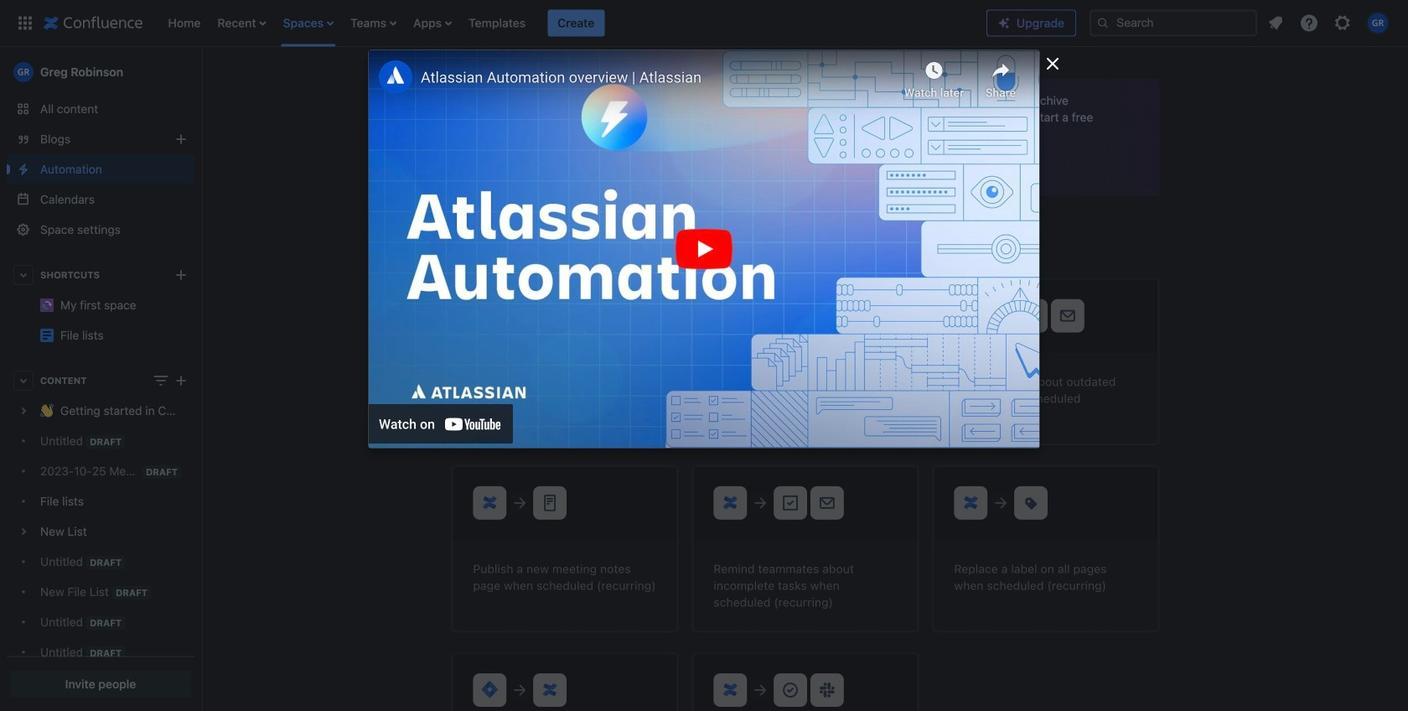 Task type: describe. For each thing, give the bounding box(es) containing it.
file lists image
[[40, 329, 54, 342]]

explore automation image
[[694, 163, 708, 176]]

premium image
[[998, 16, 1011, 30]]

space element
[[0, 47, 201, 711]]

1 horizontal spatial list
[[1261, 8, 1399, 38]]

global element
[[10, 0, 987, 47]]

Search field
[[1090, 10, 1258, 36]]



Task type: locate. For each thing, give the bounding box(es) containing it.
banner
[[0, 0, 1409, 47]]

2 horizontal spatial list item
[[548, 10, 605, 36]]

list item inside 'global' 'element'
[[548, 10, 605, 36]]

list
[[160, 0, 987, 47], [1261, 8, 1399, 38]]

confluence image
[[44, 13, 143, 33], [44, 13, 143, 33]]

create a page image
[[171, 371, 191, 391]]

tree inside space element
[[7, 396, 195, 711]]

0 horizontal spatial list item
[[213, 0, 271, 47]]

group
[[592, 156, 828, 183]]

list item
[[213, 0, 271, 47], [346, 0, 402, 47], [548, 10, 605, 36]]

elevate automation upsell image image
[[452, 230, 1160, 711]]

None search field
[[1090, 10, 1258, 36]]

0 horizontal spatial list
[[160, 0, 987, 47]]

create a blog image
[[171, 129, 191, 149]]

tree
[[7, 396, 195, 711]]

1 horizontal spatial list item
[[346, 0, 402, 47]]

search image
[[1097, 16, 1110, 30]]

settings icon image
[[1333, 13, 1353, 33]]



Task type: vqa. For each thing, say whether or not it's contained in the screenshot.
Configuration group
no



